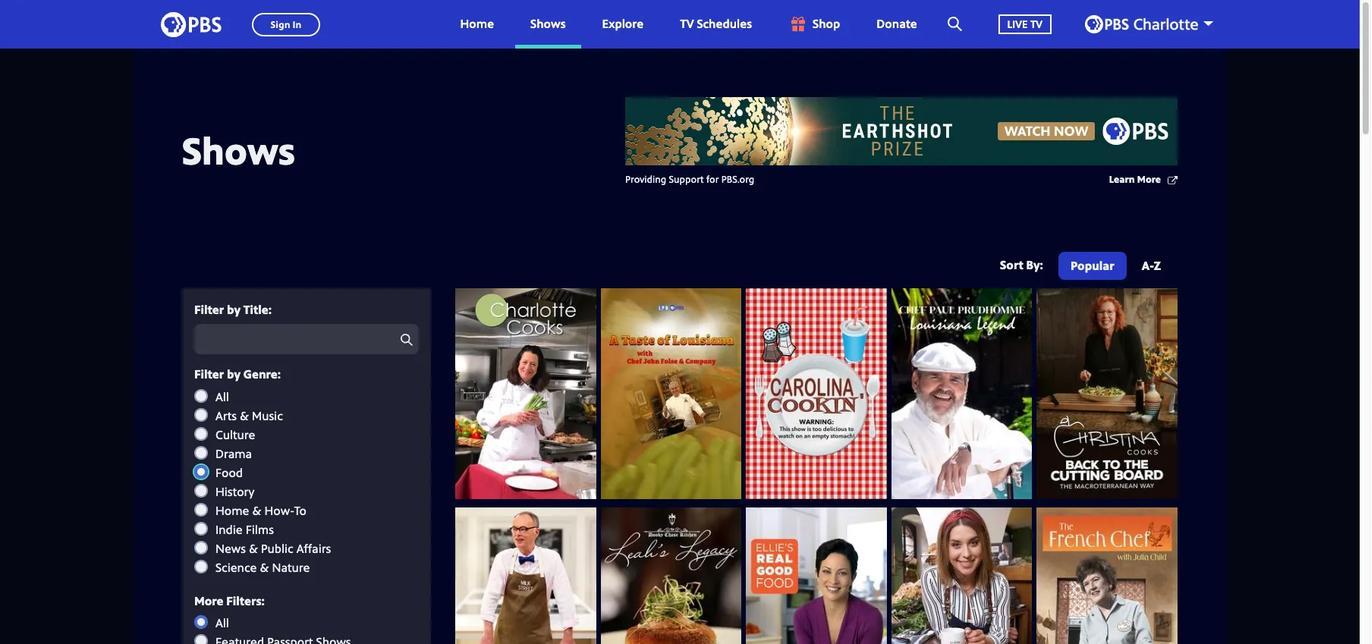 Task type: vqa. For each thing, say whether or not it's contained in the screenshot.
BLACK COLLEGE FOOTBALL HALL OF FAME: JOURNEY TO CANTON image
no



Task type: locate. For each thing, give the bounding box(es) containing it.
2 by from the top
[[227, 366, 241, 383]]

shows link
[[515, 0, 581, 49]]

filter by title:
[[194, 301, 272, 318]]

1 all from the top
[[216, 388, 229, 405]]

all inside filter by genre: all arts & music culture drama food history home & how-to indie films news & public affairs science & nature
[[216, 388, 229, 405]]

filter by genre: all arts & music culture drama food history home & how-to indie films news & public affairs science & nature
[[194, 366, 331, 576]]

explore
[[602, 15, 644, 32]]

& down public
[[260, 559, 269, 576]]

more left filters:
[[194, 592, 223, 609]]

2 filter from the top
[[194, 366, 224, 383]]

search image
[[947, 17, 962, 31]]

pbs charlotte image
[[1085, 15, 1198, 33]]

all
[[216, 388, 229, 405], [216, 615, 229, 631]]

by left genre:
[[227, 366, 241, 383]]

flavor of poland image
[[891, 508, 1032, 644]]

filter up arts
[[194, 366, 224, 383]]

charlotte cooks image
[[455, 288, 596, 500]]

learn more link
[[1109, 172, 1178, 188]]

1 vertical spatial filter
[[194, 366, 224, 383]]

0 vertical spatial all
[[216, 388, 229, 405]]

0 horizontal spatial shows
[[182, 124, 295, 176]]

0 vertical spatial shows
[[530, 15, 566, 32]]

popular
[[1071, 257, 1114, 274]]

by left title:
[[227, 301, 241, 318]]

0 vertical spatial more
[[1137, 172, 1161, 186]]

filter left title:
[[194, 301, 224, 318]]

genre:
[[243, 366, 281, 383]]

carolina cookin' image
[[746, 288, 887, 500]]

0 horizontal spatial tv
[[680, 15, 694, 32]]

filter
[[194, 301, 224, 318], [194, 366, 224, 383]]

0 vertical spatial filter
[[194, 301, 224, 318]]

home left shows 'link'
[[460, 15, 494, 32]]

explore link
[[587, 0, 659, 49]]

to
[[294, 502, 306, 519]]

0 horizontal spatial home
[[216, 502, 249, 519]]

1 horizontal spatial tv
[[1030, 16, 1043, 31]]

pbs.org
[[721, 172, 754, 186]]

1 vertical spatial home
[[216, 502, 249, 519]]

all down more filters:
[[216, 615, 229, 631]]

1 vertical spatial more
[[194, 592, 223, 609]]

indie
[[216, 521, 243, 538]]

home link
[[445, 0, 509, 49]]

tv left schedules
[[680, 15, 694, 32]]

providing support for pbs.org
[[625, 172, 754, 186]]

ellie's real good food image
[[746, 508, 887, 644]]

more right learn
[[1137, 172, 1161, 186]]

live tv link
[[983, 0, 1067, 49]]

shows inside 'link'
[[530, 15, 566, 32]]

1 vertical spatial by
[[227, 366, 241, 383]]

tv
[[680, 15, 694, 32], [1030, 16, 1043, 31]]

1 filter from the top
[[194, 301, 224, 318]]

1 horizontal spatial shows
[[530, 15, 566, 32]]

sort by:
[[1000, 256, 1043, 273]]

drama
[[216, 445, 252, 462]]

0 vertical spatial home
[[460, 15, 494, 32]]

donate
[[877, 15, 917, 32]]

more
[[1137, 172, 1161, 186], [194, 592, 223, 609]]

shows
[[530, 15, 566, 32], [182, 124, 295, 176]]

learn
[[1109, 172, 1135, 186]]

all up arts
[[216, 388, 229, 405]]

filter inside filter by genre: all arts & music culture drama food history home & how-to indie films news & public affairs science & nature
[[194, 366, 224, 383]]

by for genre:
[[227, 366, 241, 383]]

learn more
[[1109, 172, 1161, 186]]

the dooky chase kitchen: leah's legacy image
[[601, 508, 742, 644]]

1 by from the top
[[227, 301, 241, 318]]

1 horizontal spatial more
[[1137, 172, 1161, 186]]

food
[[216, 464, 243, 481]]

home
[[460, 15, 494, 32], [216, 502, 249, 519]]

christina cooks: back to the cutting board image
[[1037, 288, 1178, 500]]

& down films on the left of the page
[[249, 540, 258, 557]]

title:
[[243, 301, 272, 318]]

1 vertical spatial all
[[216, 615, 229, 631]]

0 vertical spatial by
[[227, 301, 241, 318]]

tv right live
[[1030, 16, 1043, 31]]

live
[[1007, 16, 1028, 31]]

affairs
[[296, 540, 331, 557]]

pbs image
[[161, 7, 222, 41]]

how-
[[264, 502, 294, 519]]

by inside filter by genre: all arts & music culture drama food history home & how-to indie films news & public affairs science & nature
[[227, 366, 241, 383]]

2 all from the top
[[216, 615, 229, 631]]

home down the history
[[216, 502, 249, 519]]

shop link
[[773, 0, 855, 49]]

1 horizontal spatial home
[[460, 15, 494, 32]]

by
[[227, 301, 241, 318], [227, 366, 241, 383]]

news
[[216, 540, 246, 557]]

&
[[240, 407, 249, 424], [252, 502, 261, 519], [249, 540, 258, 557], [260, 559, 269, 576]]

filter by genre: element
[[194, 388, 419, 576]]

shop
[[813, 15, 840, 32]]



Task type: describe. For each thing, give the bounding box(es) containing it.
history
[[216, 483, 254, 500]]

the french chef classics image
[[1037, 508, 1178, 644]]

more filters: element
[[194, 615, 419, 644]]

filter for filter by title:
[[194, 301, 224, 318]]

home inside filter by genre: all arts & music culture drama food history home & how-to indie films news & public affairs science & nature
[[216, 502, 249, 519]]

science
[[216, 559, 257, 576]]

tv schedules link
[[665, 0, 767, 49]]

sort by: element
[[1055, 252, 1173, 284]]

arts
[[216, 407, 237, 424]]

culture
[[216, 426, 255, 443]]

for
[[706, 172, 719, 186]]

support
[[669, 172, 704, 186]]

z
[[1154, 257, 1161, 274]]

& up films on the left of the page
[[252, 502, 261, 519]]

live tv
[[1007, 16, 1043, 31]]

by:
[[1026, 256, 1043, 273]]

more filters:
[[194, 592, 265, 609]]

1 vertical spatial shows
[[182, 124, 295, 176]]

a-
[[1142, 257, 1154, 274]]

public
[[261, 540, 293, 557]]

christopher kimball's milk street television image
[[455, 508, 596, 644]]

chef paul prudhomme: louisiana legend image
[[891, 288, 1032, 500]]

tv inside live tv link
[[1030, 16, 1043, 31]]

all inside the more filters: element
[[216, 615, 229, 631]]

films
[[246, 521, 274, 538]]

& right arts
[[240, 407, 249, 424]]

music
[[252, 407, 283, 424]]

a-z
[[1142, 257, 1161, 274]]

advertisement region
[[625, 97, 1178, 165]]

donate link
[[862, 0, 932, 49]]

filter for filter by genre: all arts & music culture drama food history home & how-to indie films news & public affairs science & nature
[[194, 366, 224, 383]]

sort
[[1000, 256, 1023, 273]]

Filter by Title: text field
[[194, 324, 419, 355]]

by for title:
[[227, 301, 241, 318]]

nature
[[272, 559, 310, 576]]

filters:
[[226, 592, 265, 609]]

tv inside 'tv schedules' link
[[680, 15, 694, 32]]

tv schedules
[[680, 15, 752, 32]]

0 horizontal spatial more
[[194, 592, 223, 609]]

providing
[[625, 172, 667, 186]]

a taste of louisiana with chef john folse & co. image
[[601, 288, 742, 500]]

schedules
[[697, 15, 752, 32]]



